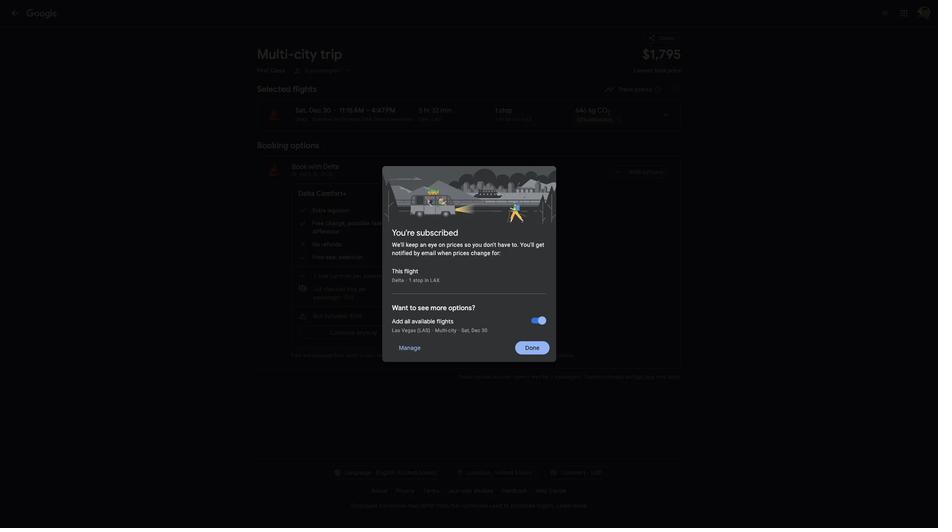 Task type: vqa. For each thing, say whether or not it's contained in the screenshot.
used
yes



Task type: describe. For each thing, give the bounding box(es) containing it.
main content containing multi-city trip
[[257, 27, 681, 380]]

1 vertical spatial bag
[[416, 353, 424, 358]]

fare for extra legroom
[[372, 220, 382, 227]]

0 horizontal spatial fees
[[334, 353, 344, 358]]

selected flights
[[257, 84, 317, 94]]

Departure time: 11:15 AM. text field
[[339, 106, 364, 115]]

by inside you're subscribed we'll keep an eye on prices so you don't have to. you'll get notified by email when prices change for:
[[414, 250, 420, 256]]

book with delta dl 4025, dl 2120
[[292, 163, 339, 177]]

stop for 1 stop in lax
[[413, 278, 423, 283]]

Flight numbers DL 4025, DL 2120 text field
[[292, 172, 333, 177]]

1 vertical spatial class
[[441, 190, 458, 198]]

done
[[525, 344, 540, 352]]

free for class
[[446, 273, 456, 279]]

on for delta comfort+
[[345, 273, 352, 279]]

1795 us dollars element
[[643, 46, 681, 63]]

states)
[[419, 469, 438, 476]]

seat for first class
[[453, 254, 465, 261]]

0 vertical spatial dec
[[309, 106, 321, 115]]

operated
[[312, 116, 334, 122]]

2 horizontal spatial first
[[426, 190, 440, 198]]

help center
[[536, 488, 567, 494]]

las vegas (las)
[[392, 328, 431, 334]]

delta down 'manage'
[[402, 353, 414, 358]]

want to see more options?
[[392, 304, 476, 312]]

this flight
[[392, 268, 418, 275]]

0 vertical spatial first
[[257, 67, 269, 74]]

learn more about tracked prices image
[[654, 86, 661, 93]]

on for first class
[[473, 273, 480, 279]]

city for multi-city trip
[[294, 46, 317, 63]]

for
[[543, 374, 549, 380]]

flights inside main content
[[293, 84, 317, 94]]

fare
[[291, 353, 302, 358]]

english
[[376, 469, 396, 476]]

2 horizontal spatial may
[[657, 374, 666, 380]]

fare for $1,795
[[499, 220, 510, 227]]

1 free carry-on per passenger for first class
[[441, 273, 519, 279]]

1 stop 2 hr 46 min lax
[[495, 106, 532, 122]]

apply.
[[668, 374, 681, 380]]

-33% emissions
[[576, 117, 612, 123]]

an
[[420, 242, 427, 248]]

2 inside 2 free checked bags per passenger
[[441, 286, 444, 293]]

delta inside book with delta dl 4025, dl 2120
[[323, 163, 339, 171]]

0 horizontal spatial first class
[[257, 67, 285, 74]]

bag inside '1st checked bag per passenger:'
[[347, 286, 357, 293]]

by inside main content
[[335, 116, 340, 122]]

30 inside main content
[[323, 106, 331, 115]]

delta down this
[[392, 278, 404, 283]]

refundable
[[460, 353, 485, 358]]

free up subscribed
[[440, 220, 452, 227]]

done button
[[515, 338, 550, 358]]

hide options
[[629, 168, 664, 176]]

help center link
[[532, 484, 571, 498]]

privacy
[[396, 488, 415, 494]]

policy
[[426, 353, 439, 358]]

vegas
[[402, 328, 416, 334]]

1 vertical spatial sat,
[[462, 328, 470, 334]]

you
[[473, 242, 482, 248]]

all
[[405, 318, 410, 325]]

displayed
[[351, 503, 377, 509]]

states
[[515, 469, 532, 476]]

passengers.
[[555, 374, 583, 380]]

selection for first class
[[466, 254, 490, 261]]

1 currencies from the left
[[379, 503, 406, 509]]

no for comfort+
[[313, 241, 320, 248]]

have
[[498, 242, 510, 248]]

language
[[345, 469, 372, 476]]

1 up 1st
[[313, 273, 317, 279]]

delta left operated
[[296, 116, 308, 122]]

2 horizontal spatial bag
[[635, 374, 644, 380]]

option
[[453, 313, 470, 319]]

646 kg co 2
[[576, 106, 611, 116]]

extra
[[313, 207, 326, 214]]

from
[[436, 503, 449, 509]]

change
[[471, 250, 490, 256]]

0 horizontal spatial sat, dec 30
[[296, 106, 331, 115]]

$1,795 for $1,795 lowest total price
[[643, 46, 681, 63]]

2120
[[321, 172, 333, 177]]

selection for delta comfort+
[[339, 254, 363, 261]]

non-
[[450, 353, 460, 358]]

1 horizontal spatial your
[[498, 313, 509, 319]]

you're subscribed we'll keep an eye on prices so you don't have to. you'll get notified by email when prices change for:
[[392, 228, 545, 256]]

1 vertical spatial taxes
[[513, 374, 526, 380]]

include
[[474, 374, 491, 380]]

1 dl from the left
[[292, 172, 298, 177]]

per inside 2 free checked bags per passenger
[[496, 286, 505, 293]]

matching
[[471, 313, 496, 319]]

4025,
[[299, 172, 312, 177]]

in
[[425, 278, 429, 283]]

search
[[511, 313, 528, 319]]

min inside '1 stop 2 hr 46 min lax'
[[513, 116, 521, 122]]

1 vertical spatial dec
[[472, 328, 480, 334]]

multi-city
[[435, 328, 457, 334]]

free down extra
[[313, 220, 324, 227]]

for
[[441, 353, 448, 358]]

hr inside '1 stop 2 hr 46 min lax'
[[499, 116, 504, 122]]

multi- for multi-city trip
[[257, 46, 294, 63]]

eye
[[428, 242, 437, 248]]

1 vertical spatial prices
[[447, 242, 463, 248]]

required
[[492, 374, 512, 380]]

we'll
[[392, 242, 404, 248]]

1 vertical spatial lax
[[430, 278, 440, 283]]

0 horizontal spatial your
[[366, 353, 376, 358]]

0 vertical spatial taxes
[[516, 353, 529, 358]]

1 horizontal spatial fare
[[486, 353, 495, 358]]

0 vertical spatial more
[[431, 304, 447, 312]]

oak
[[419, 116, 429, 122]]

share button
[[643, 33, 681, 43]]

free up 1st
[[313, 254, 324, 261]]

1 vertical spatial first class
[[426, 190, 458, 198]]

2 vertical spatial may
[[408, 503, 419, 509]]

free change, possible fare difference for extra legroom
[[313, 220, 382, 235]]

stop for 1 stop 2 hr 46 min lax
[[499, 106, 513, 115]]

1 stop in lax
[[409, 278, 440, 283]]

hide
[[629, 168, 642, 176]]

$30
[[344, 294, 354, 301]]

price
[[668, 67, 681, 74]]

1 vertical spatial and
[[625, 374, 634, 380]]

3 passengers
[[305, 67, 341, 74]]

track
[[618, 86, 634, 93]]

want
[[392, 304, 408, 312]]

0 vertical spatial and
[[303, 353, 312, 358]]

2 horizontal spatial fees
[[645, 374, 655, 380]]

with
[[309, 163, 322, 171]]

1 horizontal spatial may
[[530, 353, 540, 358]]

go back image
[[10, 8, 20, 18]]

options?
[[449, 304, 476, 312]]

1 down flight
[[409, 278, 412, 283]]

available
[[412, 318, 435, 325]]

apply
[[346, 353, 358, 358]]

layover (1 of 1) is a 2 hr 46 min layover at los angeles international airport in los angeles. element
[[495, 116, 571, 123]]

operated by skywest dba delta connection
[[312, 116, 413, 122]]

1 horizontal spatial fees
[[531, 374, 541, 380]]

free change, possible fare difference for $1,795
[[440, 220, 510, 235]]

1 horizontal spatial more
[[573, 503, 587, 509]]

prices
[[458, 374, 473, 380]]

none text field inside main content
[[634, 46, 681, 81]]

3 inside popup button
[[305, 67, 308, 74]]

legroom
[[328, 207, 350, 214]]

flights.
[[537, 503, 555, 509]]

total
[[655, 67, 667, 74]]

Multi-city trip text field
[[257, 46, 624, 63]]

possible for $1,795
[[475, 220, 498, 227]]

2 vertical spatial prices
[[453, 250, 470, 256]]

privacy link
[[391, 484, 419, 498]]

$1,795 lowest total price
[[634, 46, 681, 74]]

flight
[[404, 268, 418, 275]]

(united
[[397, 469, 417, 476]]

(las)
[[418, 328, 431, 334]]

difference for $1,795
[[440, 228, 467, 235]]

2 horizontal spatial seat
[[466, 207, 477, 214]]

continue anyway
[[330, 329, 377, 336]]

-
[[576, 117, 578, 123]]

carry- for delta comfort+
[[330, 273, 345, 279]]

1st
[[313, 286, 322, 293]]

checked inside '1st checked bag per passenger:'
[[323, 286, 345, 293]]

about
[[371, 488, 387, 494]]

cheapest
[[426, 313, 451, 319]]

– inside 5 hr 32 min oak – las
[[429, 116, 432, 122]]

1 stop flight. element
[[495, 106, 513, 116]]

not
[[313, 313, 323, 319]]

continue button
[[426, 326, 536, 339]]

don't
[[484, 242, 496, 248]]

11:15 am
[[339, 106, 364, 115]]

dba
[[362, 116, 372, 122]]

learn
[[557, 503, 572, 509]]

0 horizontal spatial to
[[360, 353, 364, 358]]

1 free carry-on per passenger for delta comfort+
[[313, 273, 391, 279]]

seat for delta comfort+
[[326, 254, 337, 261]]

no refunds for comfort+
[[313, 241, 342, 248]]



Task type: locate. For each thing, give the bounding box(es) containing it.
by down flight on saturday, december 30. leaves oakland international airport at 11:15 am on saturday, december 30 and arrives at harry reid international airport at 4:47 pm on saturday, december 30. element
[[335, 116, 340, 122]]

refunds up when
[[449, 241, 470, 248]]

co
[[597, 106, 608, 115]]

1 horizontal spatial first
[[350, 313, 362, 319]]

1 vertical spatial by
[[414, 250, 420, 256]]

add
[[392, 318, 403, 325]]

33%
[[577, 117, 587, 123]]

2 1 free carry-on per passenger from the left
[[441, 273, 519, 279]]

currencies down privacy
[[379, 503, 406, 509]]

0 vertical spatial sat,
[[296, 106, 307, 115]]

1 vertical spatial stop
[[413, 278, 423, 283]]

0 horizontal spatial on
[[345, 273, 352, 279]]

on
[[439, 242, 445, 248], [345, 273, 352, 279], [473, 273, 480, 279]]

2 inside '1 stop 2 hr 46 min lax'
[[495, 116, 498, 122]]

1 horizontal spatial seat
[[453, 254, 465, 261]]

1 continue from the left
[[330, 329, 355, 336]]

1 horizontal spatial bag
[[416, 353, 424, 358]]

stop left in
[[413, 278, 423, 283]]

1 free carry-on per passenger up bags
[[441, 273, 519, 279]]

2 down 1 stop flight. "element"
[[495, 116, 498, 122]]

dl down the book at left top
[[292, 172, 298, 177]]

no down extra
[[313, 241, 320, 248]]

0 horizontal spatial $1,795
[[517, 190, 536, 198]]

2 free change, possible fare difference from the left
[[440, 220, 510, 235]]

sat, dec 30 up operated
[[296, 106, 331, 115]]

dec up operated
[[309, 106, 321, 115]]

2 no refunds from the left
[[440, 241, 470, 248]]

stop up 46
[[499, 106, 513, 115]]

share
[[659, 34, 675, 42]]

2 no from the left
[[440, 241, 448, 248]]

checked inside 2 free checked bags per passenger
[[458, 286, 480, 293]]

learn more link
[[557, 503, 587, 509]]

may left apply.
[[657, 374, 666, 380]]

sat, down the selected flights
[[296, 106, 307, 115]]

per up bags
[[481, 273, 490, 279]]

32
[[432, 106, 439, 115]]

used
[[490, 503, 503, 509]]

2 horizontal spatial to
[[504, 503, 509, 509]]

lax right in
[[430, 278, 440, 283]]

2 dl from the left
[[314, 172, 320, 177]]

continue down matching
[[469, 329, 494, 336]]

first class up selected
[[257, 67, 285, 74]]

first class up premium
[[426, 190, 458, 198]]

hide options button
[[608, 165, 671, 179]]

english (united states)
[[376, 469, 438, 476]]

per inside '1st checked bag per passenger:'
[[358, 286, 367, 293]]

$1,795 inside $1,795 lowest total price
[[643, 46, 681, 63]]

city for multi-city
[[448, 328, 457, 334]]

0 vertical spatial lax
[[523, 116, 532, 122]]

delta
[[296, 116, 308, 122], [374, 116, 386, 122], [323, 163, 339, 171], [299, 190, 315, 198], [392, 278, 404, 283], [402, 353, 414, 358]]

passenger for $1,795
[[491, 273, 519, 279]]

difference for extra legroom
[[313, 228, 339, 235]]

premium seat
[[440, 207, 477, 214]]

continue for continue
[[469, 329, 494, 336]]

0 vertical spatial bag
[[347, 286, 357, 293]]

bag right charges
[[635, 374, 644, 380]]

2 vertical spatial first
[[350, 313, 362, 319]]

1 horizontal spatial flights
[[437, 318, 454, 325]]

2 horizontal spatial 2
[[608, 109, 611, 116]]

free up 1st
[[318, 273, 329, 279]]

city down option
[[448, 328, 457, 334]]

1 horizontal spatial and
[[625, 374, 634, 380]]

included:
[[325, 313, 349, 319]]

free right email
[[440, 254, 452, 261]]

5
[[419, 106, 423, 115]]

0 vertical spatial your
[[498, 313, 509, 319]]

2 horizontal spatial passenger
[[491, 273, 519, 279]]

min right 46
[[513, 116, 521, 122]]

30
[[323, 106, 331, 115], [482, 328, 488, 334]]

delta up '2120'
[[323, 163, 339, 171]]

prices down so
[[453, 250, 470, 256]]

not included: first
[[313, 313, 362, 319]]

when
[[438, 250, 452, 256]]

your left "search"
[[498, 313, 509, 319]]

displayed currencies may differ from the currencies used to purchase flights. learn more
[[351, 503, 587, 509]]

prices inside main content
[[635, 86, 652, 93]]

change, down premium seat
[[453, 220, 474, 227]]

about link
[[367, 484, 391, 498]]

0 vertical spatial min
[[441, 106, 452, 115]]

free seat selection up '1st checked bag per passenger:'
[[313, 254, 363, 261]]

1 free carry-on per passenger up first checked bag costs 30 us dollars per passenger element
[[313, 273, 391, 279]]

0 horizontal spatial hr
[[424, 106, 430, 115]]

lax right 46
[[523, 116, 532, 122]]

3
[[305, 67, 308, 74], [550, 374, 553, 380]]

$970
[[393, 190, 409, 198]]

for:
[[492, 250, 501, 256]]

options inside "dropdown button"
[[643, 168, 664, 176]]

0 horizontal spatial 3
[[305, 67, 308, 74]]

lowest
[[634, 67, 653, 74]]

no up when
[[440, 241, 448, 248]]

0 vertical spatial to
[[410, 304, 416, 312]]

0 horizontal spatial more
[[431, 304, 447, 312]]

multi- for multi-city
[[435, 328, 448, 334]]

on inside you're subscribed we'll keep an eye on prices so you don't have to. you'll get notified by email when prices change for:
[[439, 242, 445, 248]]

0 horizontal spatial min
[[441, 106, 452, 115]]

get
[[536, 242, 545, 248]]

1 horizontal spatial lax
[[523, 116, 532, 122]]

1 horizontal spatial sat,
[[462, 328, 470, 334]]

continue down not included: first
[[330, 329, 355, 336]]

options right "hide"
[[643, 168, 664, 176]]

delta down 'arrival time: 4:47 pm.' text field
[[374, 116, 386, 122]]

the
[[451, 503, 459, 509]]

0 vertical spatial city
[[294, 46, 317, 63]]

1 free seat selection from the left
[[313, 254, 363, 261]]

min inside 5 hr 32 min oak – las
[[441, 106, 452, 115]]

usd
[[591, 469, 603, 476]]

selection up first checked bag costs 30 us dollars per passenger element
[[339, 254, 363, 261]]

bag left policy
[[416, 353, 424, 358]]

2 possible from the left
[[475, 220, 498, 227]]

free seat selection for comfort+
[[313, 254, 363, 261]]

 image
[[289, 67, 290, 74]]

keep
[[406, 242, 419, 248]]

1 horizontal spatial checked
[[458, 286, 480, 293]]

and right "fare" on the bottom of the page
[[303, 353, 312, 358]]

possible down legroom
[[348, 220, 370, 227]]

0 horizontal spatial first
[[257, 67, 269, 74]]

0 horizontal spatial currencies
[[379, 503, 406, 509]]

first
[[257, 67, 269, 74], [426, 190, 440, 198], [350, 313, 362, 319]]

seat right premium
[[466, 207, 477, 214]]

1 horizontal spatial city
[[448, 328, 457, 334]]

first right $970
[[426, 190, 440, 198]]

add all available flights
[[392, 318, 454, 325]]

0 vertical spatial stop
[[499, 106, 513, 115]]

no refunds for class
[[440, 241, 470, 248]]

first checked bag costs 30 us dollars per passenger element
[[299, 284, 395, 302]]

more up cheapest
[[431, 304, 447, 312]]

0 vertical spatial options
[[290, 140, 319, 151]]

join user studies
[[448, 488, 494, 494]]

passenger for $970
[[363, 273, 391, 279]]

checked
[[323, 286, 345, 293], [458, 286, 480, 293]]

change, for extra legroom
[[326, 220, 346, 227]]

1 refunds from the left
[[322, 241, 342, 248]]

–
[[366, 106, 370, 115], [429, 116, 432, 122]]

comfort+
[[316, 190, 347, 198]]

1 difference from the left
[[313, 228, 339, 235]]

join user studies link
[[444, 484, 498, 498]]

1 1 free carry-on per passenger from the left
[[313, 273, 391, 279]]

dl down the 'with'
[[314, 172, 320, 177]]

1 horizontal spatial sat, dec 30
[[462, 328, 488, 334]]

on up 2 free checked bags per passenger
[[473, 273, 480, 279]]

1 horizontal spatial hr
[[499, 116, 504, 122]]

2 continue from the left
[[469, 329, 494, 336]]

total duration 5 hr 32 min. element
[[419, 106, 495, 116]]

hr inside 5 hr 32 min oak – las
[[424, 106, 430, 115]]

change, down legroom
[[326, 220, 346, 227]]

passenger inside 2 free checked bags per passenger
[[441, 294, 469, 301]]

0 horizontal spatial free seat selection
[[313, 254, 363, 261]]

las
[[432, 116, 441, 122]]

more right "learn" at the right bottom of page
[[573, 503, 587, 509]]

and right charges
[[625, 374, 634, 380]]

on up when
[[439, 242, 445, 248]]

0 horizontal spatial passenger
[[363, 273, 391, 279]]

sat, inside main content
[[296, 106, 307, 115]]

3 right for
[[550, 374, 553, 380]]

passenger up bags
[[491, 273, 519, 279]]

this
[[392, 268, 403, 275]]

selection down you
[[466, 254, 490, 261]]

passenger
[[363, 273, 391, 279], [491, 273, 519, 279], [441, 294, 469, 301]]

2 difference from the left
[[440, 228, 467, 235]]

to right used
[[504, 503, 509, 509]]

prices left so
[[447, 242, 463, 248]]

prices left learn more about tracked prices icon
[[635, 86, 652, 93]]

free inside 2 free checked bags per passenger
[[446, 286, 456, 293]]

1 right in
[[441, 273, 444, 279]]

selected
[[257, 84, 291, 94]]

1st checked bag per passenger:
[[313, 286, 367, 301]]

0 horizontal spatial possible
[[348, 220, 370, 227]]

to
[[410, 304, 416, 312], [360, 353, 364, 358], [504, 503, 509, 509]]

center
[[550, 488, 567, 494]]

1 horizontal spatial difference
[[440, 228, 467, 235]]

multi- down cheapest
[[435, 328, 448, 334]]

free change, possible fare difference up you
[[440, 220, 510, 235]]

city inside main content
[[294, 46, 317, 63]]

2 vertical spatial to
[[504, 503, 509, 509]]

checked up passenger:
[[323, 286, 345, 293]]

change,
[[326, 220, 346, 227], [453, 220, 474, 227]]

emissions
[[588, 117, 612, 123]]

first up continue anyway button
[[350, 313, 362, 319]]

sat, dec 30 down cheapest option matching your search
[[462, 328, 488, 334]]

multi- up selected
[[257, 46, 294, 63]]

1 horizontal spatial dec
[[472, 328, 480, 334]]

Arrival time: 4:47 PM. text field
[[372, 106, 396, 115]]

1 inside '1 stop 2 hr 46 min lax'
[[495, 106, 498, 115]]

lax inside '1 stop 2 hr 46 min lax'
[[523, 116, 532, 122]]

possible for extra legroom
[[348, 220, 370, 227]]

fees right +
[[531, 374, 541, 380]]

1 vertical spatial more
[[573, 503, 587, 509]]

0 horizontal spatial change,
[[326, 220, 346, 227]]

continue
[[330, 329, 355, 336], [469, 329, 494, 336]]

connection
[[387, 116, 413, 122]]

2 currencies from the left
[[460, 503, 488, 509]]

free
[[313, 220, 324, 227], [440, 220, 452, 227], [313, 254, 324, 261], [440, 254, 452, 261]]

1 no from the left
[[313, 241, 320, 248]]

currencies down join user studies link
[[460, 503, 488, 509]]

fees left apply.
[[645, 374, 655, 380]]

flight on saturday, december 30. leaves oakland international airport at 11:15 am on saturday, december 30 and arrives at harry reid international airport at 4:47 pm on saturday, december 30. element
[[296, 106, 396, 115]]

by down the "keep"
[[414, 250, 420, 256]]

refundable.
[[549, 353, 575, 358]]

1 selection from the left
[[339, 254, 363, 261]]

stop inside '1 stop 2 hr 46 min lax'
[[499, 106, 513, 115]]

0 vertical spatial first class
[[257, 67, 285, 74]]

refunds down extra legroom
[[322, 241, 342, 248]]

free change, possible fare difference down legroom
[[313, 220, 382, 235]]

30 down matching
[[482, 328, 488, 334]]

0 vertical spatial –
[[366, 106, 370, 115]]

0 horizontal spatial free change, possible fare difference
[[313, 220, 382, 235]]

dl
[[292, 172, 298, 177], [314, 172, 320, 177]]

0 horizontal spatial class
[[270, 67, 285, 74]]

0 horizontal spatial may
[[408, 503, 419, 509]]

0 vertical spatial multi-
[[257, 46, 294, 63]]

0 horizontal spatial options
[[290, 140, 319, 151]]

to left see
[[410, 304, 416, 312]]

0 horizontal spatial refunds
[[322, 241, 342, 248]]

2
[[608, 109, 611, 116], [495, 116, 498, 122], [441, 286, 444, 293]]

options for booking options
[[290, 140, 319, 151]]

1 no refunds from the left
[[313, 241, 342, 248]]

0 horizontal spatial multi-
[[257, 46, 294, 63]]

per up not included: first
[[358, 286, 367, 293]]

1 horizontal spatial dl
[[314, 172, 320, 177]]

2 carry- from the left
[[458, 273, 473, 279]]

to right apply
[[360, 353, 364, 358]]

1 horizontal spatial free change, possible fare difference
[[440, 220, 510, 235]]

las
[[392, 328, 400, 334]]

united
[[495, 469, 514, 476]]

your left entire
[[366, 353, 376, 358]]

None text field
[[634, 46, 681, 81]]

2 selection from the left
[[466, 254, 490, 261]]

premium
[[440, 207, 464, 214]]

manage
[[399, 344, 421, 352]]

1 vertical spatial 3
[[550, 374, 553, 380]]

carry- up '1st checked bag per passenger:'
[[330, 273, 345, 279]]

no refunds up when
[[440, 241, 470, 248]]

carry- up 2 free checked bags per passenger
[[458, 273, 473, 279]]

2 free checked bags per passenger
[[441, 286, 505, 301]]

1 free change, possible fare difference from the left
[[313, 220, 382, 235]]

1 horizontal spatial first class
[[426, 190, 458, 198]]

0 horizontal spatial 1 free carry-on per passenger
[[313, 273, 391, 279]]

no refunds down extra legroom
[[313, 241, 342, 248]]

sat, down option
[[462, 328, 470, 334]]

2 vertical spatial bag
[[635, 374, 644, 380]]

$1,795 for $1,795
[[517, 190, 536, 198]]

1 horizontal spatial stop
[[499, 106, 513, 115]]

currencies
[[379, 503, 406, 509], [460, 503, 488, 509]]

difference up so
[[440, 228, 467, 235]]

min right 32
[[441, 106, 452, 115]]

passenger up options?
[[441, 294, 469, 301]]

per up first checked bag costs 30 us dollars per passenger element
[[353, 273, 362, 279]]

sat, dec 30
[[296, 106, 331, 115], [462, 328, 488, 334]]

fees
[[334, 353, 344, 358], [531, 374, 541, 380], [645, 374, 655, 380]]

seat up '1st checked bag per passenger:'
[[326, 254, 337, 261]]

1 change, from the left
[[326, 220, 346, 227]]

none text field containing $1,795
[[634, 46, 681, 81]]

0 horizontal spatial bag
[[347, 286, 357, 293]]

options for hide options
[[643, 168, 664, 176]]

0 horizontal spatial fare
[[372, 220, 382, 227]]

no for class
[[440, 241, 448, 248]]

continue for continue anyway
[[330, 329, 355, 336]]

passengers
[[310, 67, 341, 74]]

2 horizontal spatial on
[[473, 273, 480, 279]]

free up options?
[[446, 286, 456, 293]]

carry- for first class
[[458, 273, 473, 279]]

1 possible from the left
[[348, 220, 370, 227]]

change, for $1,795
[[453, 220, 474, 227]]

30 up operated
[[323, 106, 331, 115]]

feedback link
[[498, 484, 532, 498]]

11:15 am – 4:47 pm
[[339, 106, 396, 115]]

refunds for delta comfort+
[[322, 241, 342, 248]]

skywest
[[342, 116, 361, 122]]

0 horizontal spatial carry-
[[330, 273, 345, 279]]

0 vertical spatial class
[[270, 67, 285, 74]]

0 horizontal spatial checked
[[323, 286, 345, 293]]

delta down 4025,
[[299, 190, 315, 198]]

united states
[[495, 469, 532, 476]]

checked left bags
[[458, 286, 480, 293]]

0 horizontal spatial continue
[[330, 329, 355, 336]]

0 horizontal spatial no
[[313, 241, 320, 248]]

free seat selection for class
[[440, 254, 490, 261]]

flights down 3 passengers popup button
[[293, 84, 317, 94]]

2 free seat selection from the left
[[440, 254, 490, 261]]

user
[[461, 488, 473, 494]]

currency
[[561, 469, 587, 476]]

1 horizontal spatial class
[[441, 190, 458, 198]]

multi- inside main content
[[257, 46, 294, 63]]

feedback
[[502, 488, 528, 494]]

so
[[465, 242, 471, 248]]

extra legroom
[[313, 207, 350, 214]]

per
[[353, 273, 362, 279], [481, 273, 490, 279], [358, 286, 367, 293], [496, 286, 505, 293]]

1 checked from the left
[[323, 286, 345, 293]]

1 horizontal spatial continue
[[469, 329, 494, 336]]

1 horizontal spatial 30
[[482, 328, 488, 334]]

hr left 46
[[499, 116, 504, 122]]

1 carry- from the left
[[330, 273, 345, 279]]

0 vertical spatial flights
[[293, 84, 317, 94]]

– up dba
[[366, 106, 370, 115]]

notified
[[392, 250, 412, 256]]

2 inside 646 kg co 2
[[608, 109, 611, 116]]

0 horizontal spatial stop
[[413, 278, 423, 283]]

flights
[[293, 84, 317, 94], [437, 318, 454, 325]]

0 horizontal spatial no refunds
[[313, 241, 342, 248]]

1 horizontal spatial 1 free carry-on per passenger
[[441, 273, 519, 279]]

1 horizontal spatial to
[[410, 304, 416, 312]]

0 horizontal spatial seat
[[326, 254, 337, 261]]

free down when
[[446, 273, 456, 279]]

1 horizontal spatial 3
[[550, 374, 553, 380]]

refunds for first class
[[449, 241, 470, 248]]

free for comfort+
[[318, 273, 329, 279]]

charges
[[605, 374, 624, 380]]

0 horizontal spatial lax
[[430, 278, 440, 283]]

1 up layover (1 of 1) is a 2 hr 46 min layover at los angeles international airport in los angeles. element
[[495, 106, 498, 115]]

dec
[[309, 106, 321, 115], [472, 328, 480, 334]]

difference down extra legroom
[[313, 228, 339, 235]]

taxes
[[516, 353, 529, 358], [513, 374, 526, 380]]

2 change, from the left
[[453, 220, 474, 227]]

– down 32
[[429, 116, 432, 122]]

 image
[[406, 278, 407, 283]]

cheapest option matching your search
[[426, 313, 528, 319]]

0 horizontal spatial dec
[[309, 106, 321, 115]]

1 vertical spatial first
[[426, 190, 440, 198]]

anyway
[[356, 329, 377, 336]]

2 refunds from the left
[[449, 241, 470, 248]]

2 checked from the left
[[458, 286, 480, 293]]

options up the book at left top
[[290, 140, 319, 151]]

flights up multi-city
[[437, 318, 454, 325]]

1 horizontal spatial currencies
[[460, 503, 488, 509]]

main content
[[257, 27, 681, 380]]

no refunds
[[313, 241, 342, 248], [440, 241, 470, 248]]

1 horizontal spatial –
[[429, 116, 432, 122]]

0 vertical spatial sat, dec 30
[[296, 106, 331, 115]]

1 vertical spatial $1,795
[[517, 190, 536, 198]]

1 vertical spatial hr
[[499, 116, 504, 122]]

taxes left +
[[513, 374, 526, 380]]

see
[[418, 304, 429, 312]]



